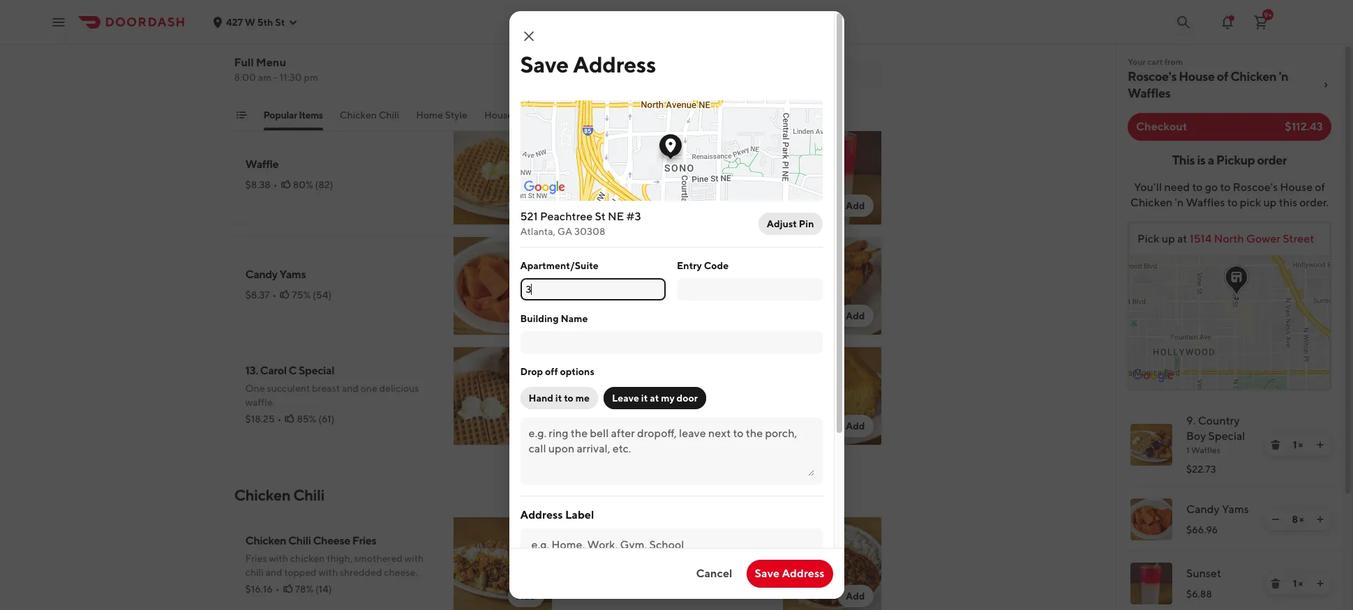 Task type: vqa. For each thing, say whether or not it's contained in the screenshot.
the bottommost "'N"
yes



Task type: describe. For each thing, give the bounding box(es) containing it.
add for waffle
[[517, 200, 536, 212]]

candy yams image for 75% (54)
[[453, 237, 553, 336]]

• for $18.25 •
[[277, 414, 282, 425]]

to left go
[[1193, 181, 1203, 194]]

of inside roscoe's house of chicken 'n waffles
[[1217, 69, 1229, 84]]

of up (101)
[[661, 52, 670, 64]]

w
[[245, 16, 255, 28]]

$6.88 for $6.88
[[1187, 589, 1212, 600]]

add for candy yams
[[517, 311, 536, 322]]

0 horizontal spatial save address
[[520, 51, 656, 77]]

fries
[[346, 59, 365, 71]]

name
[[561, 313, 588, 325]]

83% (54)
[[624, 290, 664, 301]]

1 horizontal spatial candy
[[1187, 503, 1220, 517]]

remove item from cart image for sunset
[[1271, 579, 1282, 590]]

-
[[274, 72, 278, 83]]

1514 north gower street link
[[1188, 232, 1315, 246]]

save address dialog
[[475, 0, 844, 611]]

0 horizontal spatial fries
[[245, 554, 267, 565]]

building
[[520, 313, 559, 325]]

country for 9. country boy special three wings and a choice of two waffles or potato salad or french fries
[[256, 27, 297, 40]]

(101)
[[649, 69, 670, 80]]

0 horizontal spatial st
[[275, 16, 285, 28]]

1 horizontal spatial a
[[1208, 153, 1215, 168]]

with up cheese. at the bottom
[[405, 554, 424, 565]]

75%
[[292, 290, 311, 301]]

at for my
[[650, 393, 659, 404]]

hand
[[529, 393, 554, 404]]

• for $16.16 •
[[276, 584, 280, 595]]

special for 9. country boy special three wings and a choice of two waffles or potato salad or french fries
[[320, 27, 356, 40]]

$16.16 •
[[245, 584, 280, 595]]

beverages button
[[610, 108, 656, 131]]

• for $6.88 •
[[603, 186, 607, 198]]

82%
[[623, 400, 642, 411]]

succulent
[[267, 383, 310, 394]]

door
[[677, 393, 698, 404]]

1514
[[1190, 232, 1212, 246]]

waffles for 9.
[[1192, 445, 1221, 456]]

extra
[[673, 110, 697, 121]]

9. for 9. country boy special 1 waffles
[[1187, 415, 1196, 428]]

× for 9. country boy special
[[1299, 440, 1303, 451]]

9+
[[1264, 10, 1272, 18]]

(47)
[[644, 186, 662, 198]]

1 vertical spatial candy yams
[[1187, 503, 1249, 517]]

apartment/suite
[[520, 260, 599, 272]]

'n inside roscoe's house of chicken 'n waffles
[[1279, 69, 1289, 84]]

add for chicken chili cheese fries
[[517, 591, 536, 602]]

• for $8.37 •
[[273, 290, 277, 301]]

beans
[[774, 542, 804, 555]]

80%
[[293, 179, 313, 191]]

two
[[369, 45, 385, 57]]

waffles
[[387, 45, 419, 57]]

add one to cart image for sunset
[[1315, 579, 1326, 590]]

need
[[1165, 181, 1190, 194]]

0 horizontal spatial chicken chili
[[234, 487, 325, 505]]

#3
[[627, 210, 641, 223]]

(96)
[[318, 76, 336, 87]]

pick
[[1138, 232, 1160, 246]]

at for 1514
[[1178, 232, 1188, 246]]

add button for waffle
[[508, 195, 544, 217]]

9. country boy special three wings and a choice of two waffles or potato salad or french fries
[[245, 27, 430, 71]]

to inside button
[[564, 393, 574, 404]]

83%
[[624, 290, 643, 301]]

sunset for sunset lemonade and fruit punch.
[[575, 151, 609, 164]]

of inside 9. country boy special three wings and a choice of two waffles or potato salad or french fries
[[358, 45, 367, 57]]

Address Label text field
[[532, 538, 812, 554]]

0 horizontal spatial 9. country boy special image
[[453, 16, 553, 115]]

5th
[[257, 16, 273, 28]]

11:30
[[280, 72, 302, 83]]

entry code
[[677, 260, 729, 272]]

over
[[681, 542, 703, 555]]

bowl of chicken chili over white rice or beans
[[575, 542, 804, 555]]

0 horizontal spatial yams
[[280, 268, 306, 281]]

Item Search search field
[[681, 66, 871, 81]]

salad
[[277, 59, 300, 71]]

to right go
[[1221, 181, 1231, 194]]

powered by google image for the right map region
[[1133, 369, 1174, 383]]

chicken inside roscoe's house of chicken 'n waffles
[[1231, 69, 1277, 84]]

8 ×
[[1292, 514, 1304, 526]]

8
[[1292, 514, 1298, 526]]

add button for bowl of chicken chili over white rice or beans
[[838, 586, 874, 608]]

1 horizontal spatial one
[[575, 268, 597, 281]]

$22.70 •
[[575, 69, 613, 80]]

combos
[[515, 110, 552, 121]]

sunset image inside list
[[1131, 563, 1173, 605]]

one wing image
[[783, 237, 882, 336]]

$22.73 for $22.73 •
[[245, 76, 275, 87]]

adjust pin button
[[759, 213, 823, 235]]

white
[[705, 542, 736, 555]]

hand it to me button
[[520, 387, 598, 410]]

add for bowl of chicken chili over white rice or beans
[[846, 591, 865, 602]]

atlanta,
[[520, 226, 556, 237]]

special for 9. country boy special 1 waffles
[[1209, 430, 1246, 443]]

427
[[226, 16, 243, 28]]

delicious
[[379, 383, 419, 394]]

cheese.
[[384, 568, 418, 579]]

pickup
[[1217, 153, 1255, 168]]

lemonade
[[575, 170, 622, 181]]

1 vertical spatial or
[[302, 59, 311, 71]]

chicken inside button
[[340, 110, 377, 121]]

1 horizontal spatial map region
[[1053, 211, 1354, 390]]

• for $5.09 •
[[605, 290, 609, 301]]

70% (47)
[[623, 186, 662, 198]]

label
[[565, 509, 594, 522]]

waffle
[[245, 158, 279, 171]]

beverages
[[610, 110, 656, 121]]

house combos
[[484, 110, 552, 121]]

with up (14)
[[319, 568, 338, 579]]

me
[[576, 393, 590, 404]]

78% (14)
[[295, 584, 332, 595]]

one wing
[[575, 268, 626, 281]]

• for $5.39 •
[[603, 400, 607, 411]]

sides
[[569, 110, 593, 121]]

$6.88 for $6.88 •
[[575, 186, 601, 198]]

0 vertical spatial sunset image
[[783, 126, 882, 225]]

is
[[1198, 153, 1206, 168]]

address label
[[520, 509, 594, 522]]

waffle image
[[453, 126, 553, 225]]

and inside "chicken chili cheese fries fries with chicken thigh, smothered with chili and topped with shredded cheese."
[[266, 568, 282, 579]]

notification bell image
[[1220, 14, 1236, 30]]

roscoe's inside roscoe's house of chicken 'n waffles
[[1128, 69, 1177, 84]]

topped
[[284, 568, 317, 579]]

79% (101)
[[628, 69, 670, 80]]

1 × for 9. country boy special
[[1294, 440, 1303, 451]]

building name
[[520, 313, 588, 325]]

0 horizontal spatial up
[[1162, 232, 1175, 246]]

79%
[[628, 69, 647, 80]]

add button for sunset
[[838, 195, 874, 217]]

style
[[445, 110, 468, 121]]

0 vertical spatial candy yams
[[245, 268, 306, 281]]

add for sunset
[[846, 200, 865, 212]]

85%
[[297, 414, 317, 425]]

carol
[[260, 364, 287, 378]]

9. for 9. country boy special three wings and a choice of two waffles or potato salad or french fries
[[245, 27, 254, 40]]

e.g. ring the bell after dropoff, leave next to the porch, call upon arrival, etc. text field
[[529, 427, 814, 477]]

13. carol c special image
[[453, 347, 553, 446]]

1 horizontal spatial choice
[[629, 52, 659, 64]]

comes with choice of chicken.
[[575, 52, 709, 64]]

waffles inside you'll need to go to roscoe's house of chicken 'n waffles to pick up this order.
[[1186, 196, 1225, 209]]

and inside 9. country boy special three wings and a choice of two waffles or potato salad or french fries
[[300, 45, 317, 57]]

three
[[245, 45, 271, 57]]

30308
[[575, 226, 605, 237]]

(61)
[[318, 414, 335, 425]]

cheese
[[313, 535, 350, 548]]

cancel button
[[688, 561, 741, 588]]

1 horizontal spatial or
[[421, 45, 430, 57]]

82% (51)
[[623, 400, 660, 411]]

75% (54)
[[292, 290, 332, 301]]



Task type: locate. For each thing, give the bounding box(es) containing it.
candy up $8.37 •
[[245, 268, 278, 281]]

2 vertical spatial or
[[762, 542, 772, 555]]

2 it from the left
[[641, 393, 648, 404]]

9. country boy special image left the 9. country boy special 1 waffles
[[1131, 424, 1173, 466]]

0 horizontal spatial sunset image
[[783, 126, 882, 225]]

chicken inside you'll need to go to roscoe's house of chicken 'n waffles to pick up this order.
[[1131, 196, 1173, 209]]

with up topped
[[269, 554, 288, 565]]

or up pm
[[302, 59, 311, 71]]

2 add one to cart image from the top
[[1315, 514, 1326, 526]]

open menu image
[[50, 14, 67, 30]]

1 horizontal spatial 9. country boy special image
[[1131, 424, 1173, 466]]

one inside 13. carol c special one succulent breast and one delicious waffle.
[[245, 383, 265, 394]]

a inside 9. country boy special three wings and a choice of two waffles or potato salad or french fries
[[319, 45, 324, 57]]

extra condiments
[[673, 110, 753, 121]]

waffle.
[[245, 397, 275, 408]]

• for $8.38 •
[[273, 179, 278, 191]]

(54) for wing
[[645, 290, 664, 301]]

mac & cheese image
[[783, 0, 882, 5]]

0 vertical spatial remove item from cart image
[[1271, 440, 1282, 451]]

1 vertical spatial one
[[245, 383, 265, 394]]

1 horizontal spatial sunset
[[1187, 568, 1222, 581]]

$16.16
[[245, 584, 273, 595]]

0 horizontal spatial map region
[[475, 0, 833, 309]]

save address
[[520, 51, 656, 77], [755, 568, 825, 581]]

chili left home
[[379, 110, 399, 121]]

of down the notification bell 'icon'
[[1217, 69, 1229, 84]]

candy yams image
[[453, 237, 553, 336], [1131, 499, 1173, 541]]

wings
[[273, 45, 299, 57]]

it for at
[[641, 393, 648, 404]]

boy for 9. country boy special three wings and a choice of two waffles or potato salad or french fries
[[299, 27, 318, 40]]

add button for 13. carol c special
[[508, 415, 544, 438]]

1 vertical spatial candy yams image
[[1131, 499, 1173, 541]]

0 horizontal spatial $22.73
[[245, 76, 275, 87]]

sunset inside list
[[1187, 568, 1222, 581]]

special inside 9. country boy special three wings and a choice of two waffles or potato salad or french fries
[[320, 27, 356, 40]]

521 peachtree st ne #3 atlanta, ga 30308
[[520, 210, 641, 237]]

1 vertical spatial st
[[595, 210, 606, 223]]

roscoe's inside you'll need to go to roscoe's house of chicken 'n waffles to pick up this order.
[[1233, 181, 1278, 194]]

9. country boy special image down 1. scoe's 1/4 chicken prepared in southern style image
[[453, 16, 553, 115]]

chicken inside "chicken chili cheese fries fries with chicken thigh, smothered with chili and topped with shredded cheese."
[[245, 535, 286, 548]]

st right 5th
[[275, 16, 285, 28]]

of inside you'll need to go to roscoe's house of chicken 'n waffles to pick up this order.
[[1315, 181, 1326, 194]]

$22.73 down potato
[[245, 76, 275, 87]]

Apartment/Suite text field
[[526, 283, 660, 297]]

0 vertical spatial 9.
[[245, 27, 254, 40]]

0 horizontal spatial candy yams
[[245, 268, 306, 281]]

• right $8.38
[[273, 179, 278, 191]]

and inside sunset lemonade and fruit punch.
[[624, 170, 641, 181]]

1 vertical spatial save
[[755, 568, 780, 581]]

13. carol c special one succulent breast and one delicious waffle.
[[245, 364, 419, 408]]

of up order.
[[1315, 181, 1326, 194]]

house left combos
[[484, 110, 513, 121]]

yams left remove one from cart icon
[[1222, 503, 1249, 517]]

1 vertical spatial chicken chili
[[234, 487, 325, 505]]

from
[[1165, 57, 1183, 67]]

this
[[1173, 153, 1195, 168]]

c
[[289, 364, 297, 378]]

1 vertical spatial boy
[[1187, 430, 1207, 443]]

boy inside the 9. country boy special 1 waffles
[[1187, 430, 1207, 443]]

to left pick
[[1228, 196, 1238, 209]]

roscoe's up pick
[[1233, 181, 1278, 194]]

special for 13. carol c special one succulent breast and one delicious waffle.
[[299, 364, 334, 378]]

special inside the 9. country boy special 1 waffles
[[1209, 430, 1246, 443]]

1 × for sunset
[[1294, 579, 1303, 590]]

9. inside the 9. country boy special 1 waffles
[[1187, 415, 1196, 428]]

0 vertical spatial 'n
[[1279, 69, 1289, 84]]

1 vertical spatial address
[[520, 509, 563, 522]]

0 horizontal spatial 9.
[[245, 27, 254, 40]]

$22.73 inside list
[[1187, 464, 1217, 475]]

0 horizontal spatial country
[[256, 27, 297, 40]]

your cart from
[[1128, 57, 1183, 67]]

1 vertical spatial house
[[484, 110, 513, 121]]

address inside button
[[782, 568, 825, 581]]

yams up 75%
[[280, 268, 306, 281]]

or
[[421, 45, 430, 57], [302, 59, 311, 71], [762, 542, 772, 555]]

0 vertical spatial fries
[[352, 535, 376, 548]]

roscoe's down cart
[[1128, 69, 1177, 84]]

chili left "over"
[[657, 542, 679, 555]]

corn bread image
[[783, 347, 882, 446]]

candy yams up $8.37 •
[[245, 268, 306, 281]]

add for one wing
[[846, 311, 865, 322]]

entry
[[677, 260, 702, 272]]

1 1 × from the top
[[1294, 440, 1303, 451]]

1 horizontal spatial 'n
[[1279, 69, 1289, 84]]

a right is
[[1208, 153, 1215, 168]]

1 horizontal spatial (54)
[[645, 290, 664, 301]]

• right '$18.25'
[[277, 414, 282, 425]]

78%
[[295, 584, 314, 595]]

2 vertical spatial add one to cart image
[[1315, 579, 1326, 590]]

• right $8.37
[[273, 290, 277, 301]]

1 ×
[[1294, 440, 1303, 451], [1294, 579, 1303, 590]]

candy yams up $66.96
[[1187, 503, 1249, 517]]

chili up cheese
[[293, 487, 325, 505]]

0 vertical spatial save
[[520, 51, 569, 77]]

save down close save address "image"
[[520, 51, 569, 77]]

of right bowl
[[602, 542, 612, 555]]

0 vertical spatial save address
[[520, 51, 656, 77]]

1 vertical spatial yams
[[1222, 503, 1249, 517]]

add button for one wing
[[838, 305, 874, 327]]

add button for 9. country boy special
[[508, 84, 544, 107]]

sunset inside sunset lemonade and fruit punch.
[[575, 151, 609, 164]]

waffles inside roscoe's house of chicken 'n waffles
[[1128, 86, 1171, 101]]

1 horizontal spatial house
[[1179, 69, 1215, 84]]

address
[[573, 51, 656, 77], [520, 509, 563, 522], [782, 568, 825, 581]]

powered by google image
[[524, 181, 565, 195], [1133, 369, 1174, 383]]

9. inside 9. country boy special three wings and a choice of two waffles or potato salad or french fries
[[245, 27, 254, 40]]

add for 13. carol c special
[[517, 421, 536, 432]]

1
[[1294, 440, 1297, 451], [1187, 445, 1190, 456], [1294, 579, 1297, 590]]

• right $5.39
[[603, 400, 607, 411]]

1 vertical spatial $6.88
[[1187, 589, 1212, 600]]

$112.43
[[1285, 120, 1324, 133]]

2 horizontal spatial address
[[782, 568, 825, 581]]

1 horizontal spatial 9.
[[1187, 415, 1196, 428]]

0 horizontal spatial house
[[484, 110, 513, 121]]

choice up 79% (101)
[[629, 52, 659, 64]]

go
[[1205, 181, 1218, 194]]

sunset down $66.96
[[1187, 568, 1222, 581]]

up inside you'll need to go to roscoe's house of chicken 'n waffles to pick up this order.
[[1264, 196, 1277, 209]]

and right the wings
[[300, 45, 317, 57]]

0 horizontal spatial choice
[[326, 45, 356, 57]]

$22.73 •
[[245, 76, 282, 87]]

(14)
[[316, 584, 332, 595]]

0 vertical spatial or
[[421, 45, 430, 57]]

1 inside the 9. country boy special 1 waffles
[[1187, 445, 1190, 456]]

map region inside save address dialog
[[475, 0, 833, 309]]

$6.88 down $66.96
[[1187, 589, 1212, 600]]

(54) right 83%
[[645, 290, 664, 301]]

$5.39
[[575, 400, 601, 411]]

drop
[[520, 366, 543, 378]]

0 vertical spatial add one to cart image
[[1315, 440, 1326, 451]]

special inside 13. carol c special one succulent breast and one delicious waffle.
[[299, 364, 334, 378]]

save address inside button
[[755, 568, 825, 581]]

one up the 'waffle.'
[[245, 383, 265, 394]]

9. country boy special image
[[453, 16, 553, 115], [1131, 424, 1173, 466]]

1 horizontal spatial address
[[573, 51, 656, 77]]

house down from
[[1179, 69, 1215, 84]]

$6.88 down lemonade
[[575, 186, 601, 198]]

order.
[[1300, 196, 1329, 209]]

yams inside list
[[1222, 503, 1249, 517]]

chili inside button
[[379, 110, 399, 121]]

0 horizontal spatial a
[[319, 45, 324, 57]]

1 horizontal spatial $6.88
[[1187, 589, 1212, 600]]

76%
[[297, 76, 316, 87]]

of
[[358, 45, 367, 57], [661, 52, 670, 64], [1217, 69, 1229, 84], [1315, 181, 1326, 194], [602, 542, 612, 555]]

(54) for yams
[[313, 290, 332, 301]]

chili up chicken
[[288, 535, 311, 548]]

1 for sunset
[[1294, 579, 1297, 590]]

$8.37
[[245, 290, 270, 301]]

fries up chili at the left of page
[[245, 554, 267, 565]]

$5.39 •
[[575, 400, 607, 411]]

• right the -
[[278, 76, 282, 87]]

leave it at my door
[[612, 393, 698, 404]]

wing
[[599, 268, 626, 281]]

with
[[608, 52, 627, 64], [269, 554, 288, 565], [405, 554, 424, 565], [319, 568, 338, 579]]

to left me
[[564, 393, 574, 404]]

cart
[[1148, 57, 1163, 67]]

st inside 521 peachtree st ne #3 atlanta, ga 30308
[[595, 210, 606, 223]]

code
[[704, 260, 729, 272]]

1 vertical spatial 'n
[[1175, 196, 1184, 209]]

1 add one to cart image from the top
[[1315, 440, 1326, 451]]

add button for chicken chili cheese fries
[[508, 586, 544, 608]]

1 horizontal spatial save address
[[755, 568, 825, 581]]

1 remove item from cart image from the top
[[1271, 440, 1282, 451]]

or right rice
[[762, 542, 772, 555]]

0 vertical spatial country
[[256, 27, 297, 40]]

add one to cart image for candy yams
[[1315, 514, 1326, 526]]

add one to cart image
[[1315, 440, 1326, 451], [1315, 514, 1326, 526], [1315, 579, 1326, 590]]

candy yams image for 9.
[[1131, 499, 1173, 541]]

0 horizontal spatial candy yams image
[[453, 237, 553, 336]]

pick
[[1240, 196, 1262, 209]]

full
[[234, 56, 254, 69]]

1 vertical spatial powered by google image
[[1133, 369, 1174, 383]]

12 items, open order cart image
[[1253, 14, 1270, 30]]

0 horizontal spatial it
[[556, 393, 562, 404]]

1 it from the left
[[556, 393, 562, 404]]

remove item from cart image
[[1271, 440, 1282, 451], [1271, 579, 1282, 590]]

2 horizontal spatial house
[[1281, 181, 1313, 194]]

1 horizontal spatial powered by google image
[[1133, 369, 1174, 383]]

boy for 9. country boy special 1 waffles
[[1187, 430, 1207, 443]]

add button
[[508, 84, 544, 107], [838, 84, 874, 107], [508, 195, 544, 217], [838, 195, 874, 217], [508, 305, 544, 327], [838, 305, 874, 327], [508, 415, 544, 438], [838, 415, 874, 438], [508, 586, 544, 608], [838, 586, 874, 608]]

and inside 13. carol c special one succulent breast and one delicious waffle.
[[342, 383, 359, 394]]

0 vertical spatial waffles
[[1128, 86, 1171, 101]]

items
[[299, 110, 323, 121]]

1 (54) from the left
[[313, 290, 332, 301]]

up left this
[[1264, 196, 1277, 209]]

1 vertical spatial sunset
[[1187, 568, 1222, 581]]

ne
[[608, 210, 624, 223]]

add for 9. country boy special
[[517, 90, 536, 101]]

potato
[[245, 59, 275, 71]]

1 horizontal spatial at
[[1178, 232, 1188, 246]]

powered by google image for map region inside the save address dialog
[[524, 181, 565, 195]]

save down rice
[[755, 568, 780, 581]]

1 horizontal spatial chicken chili
[[340, 110, 399, 121]]

chicken chili up chicken
[[234, 487, 325, 505]]

0 vertical spatial 9. country boy special image
[[453, 16, 553, 115]]

1 vertical spatial save address
[[755, 568, 825, 581]]

house inside you'll need to go to roscoe's house of chicken 'n waffles to pick up this order.
[[1281, 181, 1313, 194]]

add button for corn bread
[[838, 415, 874, 438]]

of left 'two'
[[358, 45, 367, 57]]

2 (54) from the left
[[645, 290, 664, 301]]

list containing 9. country boy special
[[1117, 402, 1343, 611]]

list
[[1117, 402, 1343, 611]]

remove item from cart image down remove one from cart icon
[[1271, 579, 1282, 590]]

$5.09 •
[[575, 290, 609, 301]]

or right waffles
[[421, 45, 430, 57]]

sunset image
[[783, 126, 882, 225], [1131, 563, 1173, 605]]

0 vertical spatial boy
[[299, 27, 318, 40]]

$22.70
[[575, 69, 606, 80]]

save address up sides
[[520, 51, 656, 77]]

sunset
[[575, 151, 609, 164], [1187, 568, 1222, 581]]

add
[[517, 90, 536, 101], [846, 90, 865, 101], [517, 200, 536, 212], [846, 200, 865, 212], [517, 311, 536, 322], [846, 311, 865, 322], [517, 421, 536, 432], [846, 421, 865, 432], [517, 591, 536, 602], [846, 591, 865, 602]]

1 horizontal spatial it
[[641, 393, 648, 404]]

2 horizontal spatial or
[[762, 542, 772, 555]]

remove item from cart image for 9. country boy special
[[1271, 440, 1282, 451]]

0 horizontal spatial at
[[650, 393, 659, 404]]

0 horizontal spatial 'n
[[1175, 196, 1184, 209]]

and up 70%
[[624, 170, 641, 181]]

0 vertical spatial chicken chili
[[340, 110, 399, 121]]

at left 1514
[[1178, 232, 1188, 246]]

2 remove item from cart image from the top
[[1271, 579, 1282, 590]]

leave it at my door button
[[604, 387, 706, 410]]

add for corn bread
[[846, 421, 865, 432]]

3 add one to cart image from the top
[[1315, 579, 1326, 590]]

1 vertical spatial add one to cart image
[[1315, 514, 1326, 526]]

1 vertical spatial a
[[1208, 153, 1215, 168]]

1 horizontal spatial $22.73
[[1187, 464, 1217, 475]]

country inside 9. country boy special three wings and a choice of two waffles or potato salad or french fries
[[256, 27, 297, 40]]

0 vertical spatial sunset
[[575, 151, 609, 164]]

1 vertical spatial 9.
[[1187, 415, 1196, 428]]

0 horizontal spatial one
[[245, 383, 265, 394]]

× for candy yams
[[1300, 514, 1304, 526]]

corn
[[575, 378, 599, 392]]

home style
[[416, 110, 468, 121]]

up right pick
[[1162, 232, 1175, 246]]

map region
[[475, 0, 833, 309], [1053, 211, 1354, 390]]

order
[[1258, 153, 1287, 168]]

house up this
[[1281, 181, 1313, 194]]

am
[[258, 72, 272, 83]]

and right chili at the left of page
[[266, 568, 282, 579]]

1 horizontal spatial country
[[1198, 415, 1240, 428]]

1 horizontal spatial yams
[[1222, 503, 1249, 517]]

0 vertical spatial $22.73
[[245, 76, 275, 87]]

my
[[661, 393, 675, 404]]

save inside button
[[755, 568, 780, 581]]

427 w 5th st
[[226, 16, 285, 28]]

country inside the 9. country boy special 1 waffles
[[1198, 415, 1240, 428]]

0 vertical spatial up
[[1264, 196, 1277, 209]]

boy inside 9. country boy special three wings and a choice of two waffles or potato salad or french fries
[[299, 27, 318, 40]]

1 vertical spatial up
[[1162, 232, 1175, 246]]

(51)
[[644, 400, 660, 411]]

house inside roscoe's house of chicken 'n waffles
[[1179, 69, 1215, 84]]

fries up "smothered"
[[352, 535, 376, 548]]

(54) right 75%
[[313, 290, 332, 301]]

chicken chili cheese fries image
[[453, 517, 553, 611]]

1 vertical spatial remove item from cart image
[[1271, 579, 1282, 590]]

1 vertical spatial fries
[[245, 554, 267, 565]]

$22.73 for $22.73
[[1187, 464, 1217, 475]]

pick up at 1514 north gower street
[[1138, 232, 1315, 246]]

ga
[[558, 226, 573, 237]]

with right comes
[[608, 52, 627, 64]]

80% (82)
[[293, 179, 333, 191]]

candy up $66.96
[[1187, 503, 1220, 517]]

1 horizontal spatial candy yams image
[[1131, 499, 1173, 541]]

1 vertical spatial country
[[1198, 415, 1240, 428]]

0 vertical spatial powered by google image
[[524, 181, 565, 195]]

1 for 9. country boy special
[[1294, 440, 1297, 451]]

• for $22.70 •
[[609, 69, 613, 80]]

'n up $112.43
[[1279, 69, 1289, 84]]

punch.
[[664, 170, 694, 181]]

0 vertical spatial house
[[1179, 69, 1215, 84]]

'n inside you'll need to go to roscoe's house of chicken 'n waffles to pick up this order.
[[1175, 196, 1184, 209]]

remove item from cart image right the 9. country boy special 1 waffles
[[1271, 440, 1282, 451]]

2 vertical spatial address
[[782, 568, 825, 581]]

country for 9. country boy special 1 waffles
[[1198, 415, 1240, 428]]

breast
[[312, 383, 340, 394]]

waffles for roscoe's
[[1128, 86, 1171, 101]]

and left the one
[[342, 383, 359, 394]]

0 vertical spatial yams
[[280, 268, 306, 281]]

bowl of chicken chili over white rice or beans image
[[783, 517, 882, 611]]

• for $22.73 •
[[278, 76, 282, 87]]

at inside button
[[650, 393, 659, 404]]

leave
[[612, 393, 639, 404]]

0 horizontal spatial sunset
[[575, 151, 609, 164]]

9+ button
[[1247, 8, 1275, 36]]

9. country boy special image inside list
[[1131, 424, 1173, 466]]

chili
[[245, 568, 264, 579]]

1 vertical spatial $22.73
[[1187, 464, 1217, 475]]

0 horizontal spatial address
[[520, 509, 563, 522]]

choice inside 9. country boy special three wings and a choice of two waffles or potato salad or french fries
[[326, 45, 356, 57]]

waffles inside the 9. country boy special 1 waffles
[[1192, 445, 1221, 456]]

chicken chili down fries
[[340, 110, 399, 121]]

0 horizontal spatial candy
[[245, 268, 278, 281]]

a up french
[[319, 45, 324, 57]]

521
[[520, 210, 538, 223]]

chili
[[379, 110, 399, 121], [293, 487, 325, 505], [288, 535, 311, 548], [657, 542, 679, 555]]

rice
[[738, 542, 760, 555]]

0 vertical spatial roscoe's
[[1128, 69, 1177, 84]]

add button for candy yams
[[508, 305, 544, 327]]

• right $22.70
[[609, 69, 613, 80]]

0 vertical spatial address
[[573, 51, 656, 77]]

fruit
[[643, 170, 662, 181]]

house inside button
[[484, 110, 513, 121]]

2 1 × from the top
[[1294, 579, 1303, 590]]

1 vertical spatial at
[[650, 393, 659, 404]]

chicken.
[[672, 52, 709, 64]]

1 vertical spatial roscoe's
[[1233, 181, 1278, 194]]

× for sunset
[[1299, 579, 1303, 590]]

it for to
[[556, 393, 562, 404]]

special
[[320, 27, 356, 40], [299, 364, 334, 378], [1209, 430, 1246, 443]]

house
[[1179, 69, 1215, 84], [484, 110, 513, 121], [1281, 181, 1313, 194]]

1. scoe's 1/4 chicken prepared in southern style image
[[453, 0, 553, 5]]

chicken chili button
[[340, 108, 399, 131]]

off
[[545, 366, 558, 378]]

st left ne
[[595, 210, 606, 223]]

$22.73 down the 9. country boy special 1 waffles
[[1187, 464, 1217, 475]]

×
[[1299, 440, 1303, 451], [1300, 514, 1304, 526], [1299, 579, 1303, 590]]

0 horizontal spatial or
[[302, 59, 311, 71]]

'n down need
[[1175, 196, 1184, 209]]

chili inside "chicken chili cheese fries fries with chicken thigh, smothered with chili and topped with shredded cheese."
[[288, 535, 311, 548]]

roscoe's house of chicken 'n waffles
[[1128, 69, 1289, 101]]

candy
[[245, 268, 278, 281], [1187, 503, 1220, 517]]

0 horizontal spatial save
[[520, 51, 569, 77]]

2 vertical spatial special
[[1209, 430, 1246, 443]]

0 horizontal spatial (54)
[[313, 290, 332, 301]]

1 horizontal spatial up
[[1264, 196, 1277, 209]]

choice
[[326, 45, 356, 57], [629, 52, 659, 64]]

• right $16.16
[[276, 584, 280, 595]]

at left the my
[[650, 393, 659, 404]]

0 vertical spatial candy
[[245, 268, 278, 281]]

candy yams
[[245, 268, 306, 281], [1187, 503, 1249, 517]]

1 vertical spatial ×
[[1300, 514, 1304, 526]]

sunset up lemonade
[[575, 151, 609, 164]]

adjust pin
[[767, 219, 814, 230]]

peachtree
[[540, 210, 593, 223]]

choice up french
[[326, 45, 356, 57]]

0 horizontal spatial powered by google image
[[524, 181, 565, 195]]

close save address image
[[520, 28, 537, 45]]

french
[[313, 59, 344, 71]]

shredded
[[340, 568, 382, 579]]

2 vertical spatial house
[[1281, 181, 1313, 194]]

powered by google image inside save address dialog
[[524, 181, 565, 195]]

1 horizontal spatial st
[[595, 210, 606, 223]]

save address down beans
[[755, 568, 825, 581]]

• right $5.09
[[605, 290, 609, 301]]

drop off options
[[520, 366, 595, 378]]

remove one from cart image
[[1271, 514, 1282, 526]]

• down lemonade
[[603, 186, 607, 198]]

sunset for sunset
[[1187, 568, 1222, 581]]

one up apartment/suite text box
[[575, 268, 597, 281]]

(54)
[[313, 290, 332, 301], [645, 290, 664, 301]]

8:00
[[234, 72, 256, 83]]



